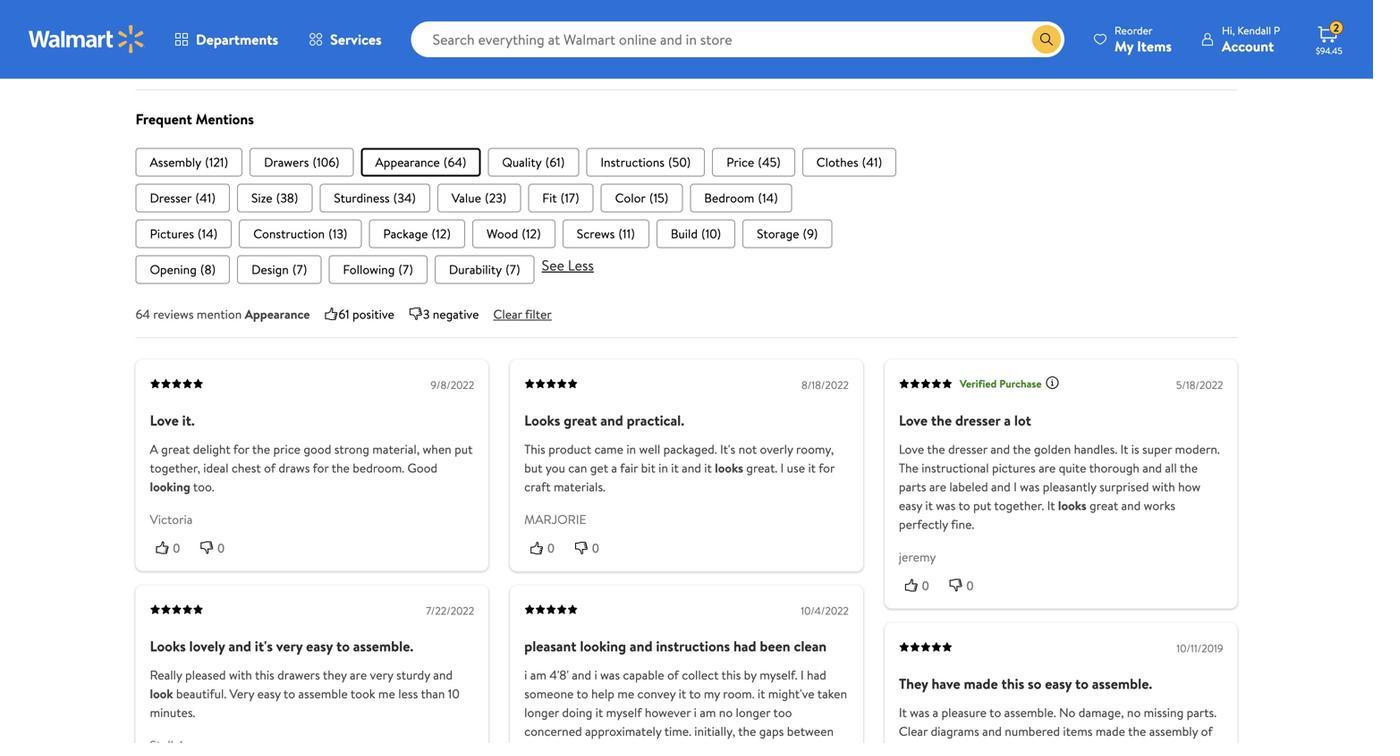 Task type: vqa. For each thing, say whether or not it's contained in the screenshot.
the top been
yes



Task type: locate. For each thing, give the bounding box(es) containing it.
1 vertical spatial am
[[700, 705, 716, 722]]

it
[[1121, 441, 1129, 458], [1048, 497, 1056, 514], [899, 705, 907, 722]]

list up build
[[136, 184, 1238, 212]]

longer down room.
[[736, 705, 771, 722]]

list item containing clothes
[[803, 148, 897, 177]]

good
[[408, 459, 438, 477]]

convey
[[638, 686, 676, 703]]

0 vertical spatial dresser
[[956, 411, 1001, 430]]

1 vertical spatial in
[[659, 459, 668, 477]]

a
[[1004, 411, 1011, 430], [612, 459, 618, 477], [933, 705, 939, 722]]

7/22/2022
[[426, 604, 474, 619]]

quality
[[502, 153, 542, 171]]

2 horizontal spatial of
[[1202, 723, 1213, 741]]

for down roomy,
[[819, 459, 835, 477]]

clear filter button
[[494, 305, 552, 323]]

list item up positive
[[329, 255, 428, 284]]

list item containing quality
[[488, 148, 579, 177]]

Walmart Site-Wide search field
[[411, 21, 1065, 57]]

2 vertical spatial great
[[1090, 497, 1119, 514]]

been inside 'i am 4'8' and i was capable of collect this by myself. i had someone to help me convey it to my room. it might've taken longer doing it myself however i am no longer too concerned approximately time. initially, the gaps between the drawers had been choppy however i switched'
[[614, 742, 641, 744]]

made down damage,
[[1096, 723, 1126, 741]]

time.
[[665, 723, 692, 741]]

price
[[727, 153, 755, 171]]

they
[[899, 675, 929, 694]]

2 (7) from the left
[[399, 261, 413, 278]]

list item right (45)
[[803, 148, 897, 177]]

1 vertical spatial so
[[949, 742, 961, 744]]

me inside 'i am 4'8' and i was capable of collect this by myself. i had someone to help me convey it to my room. it might've taken longer doing it myself however i am no longer too concerned approximately time. initially, the gaps between the drawers had been choppy however i switched'
[[618, 686, 635, 703]]

1 horizontal spatial no
[[1128, 705, 1141, 722]]

and inside 'this product came in well packaged. it's not overly roomy, but you can get a fair bit in it and it'
[[682, 459, 702, 477]]

2 vertical spatial it
[[899, 705, 907, 722]]

put inside love the dresser and the golden handles. it is super modern. the instructional pictures are quite thorough and all the parts are labeled and i was pleasantly surprised with how easy it was to put together. it
[[974, 497, 992, 514]]

this left the item
[[899, 742, 919, 744]]

the
[[932, 411, 952, 430], [252, 441, 270, 458], [928, 441, 946, 458], [1013, 441, 1031, 458], [332, 459, 350, 477], [1180, 459, 1198, 477], [739, 723, 757, 741], [1129, 723, 1147, 741], [525, 742, 543, 744]]

assembly (121)
[[150, 153, 228, 171]]

0 horizontal spatial drawers
[[278, 667, 320, 684]]

love for love it.
[[150, 411, 179, 430]]

it inside great. i use it for craft materials.
[[809, 459, 816, 477]]

1 vertical spatial made
[[1096, 723, 1126, 741]]

1 no from the left
[[719, 705, 733, 722]]

and up pictures
[[991, 441, 1011, 458]]

1 vertical spatial been
[[614, 742, 641, 744]]

build (10)
[[671, 225, 721, 242]]

0 vertical spatial however
[[645, 705, 691, 722]]

1 horizontal spatial looks
[[1059, 497, 1087, 514]]

0 vertical spatial (41)
[[862, 153, 883, 171]]

it inside love the dresser and the golden handles. it is super modern. the instructional pictures are quite thorough and all the parts are labeled and i was pleasantly surprised with how easy it was to put together. it
[[926, 497, 933, 514]]

hi,
[[1222, 23, 1236, 38]]

0 down ideal
[[218, 541, 225, 556]]

screws
[[577, 225, 615, 242]]

this down it's
[[255, 667, 275, 684]]

pleasant
[[525, 637, 577, 657]]

great for looks
[[564, 411, 597, 430]]

package
[[383, 225, 428, 242]]

1 vertical spatial (41)
[[195, 189, 216, 207]]

0 horizontal spatial in
[[627, 441, 636, 458]]

(14) for bedroom (14)
[[758, 189, 778, 207]]

to right the pleasure
[[990, 705, 1002, 722]]

love inside love the dresser and the golden handles. it is super modern. the instructional pictures are quite thorough and all the parts are labeled and i was pleasantly surprised with how easy it was to put together. it
[[899, 441, 925, 458]]

of inside the a great delight for the price good strong material, when put together, ideal chest of draws for the bedroom. good looking too.
[[264, 459, 276, 477]]

it down pleasantly
[[1048, 497, 1056, 514]]

no inside it was a pleasure to assemble. no damage, no missing parts. clear diagrams and numbered items made the assembly of this item so easy.
[[1128, 705, 1141, 722]]

1 vertical spatial list
[[136, 184, 1238, 212]]

assemble. up sturdy on the left of page
[[353, 637, 414, 657]]

list up (15)
[[136, 148, 1238, 177]]

list item containing price
[[713, 148, 795, 177]]

1 vertical spatial great
[[161, 441, 190, 458]]

love for love the dresser and the golden handles. it is super modern. the instructional pictures are quite thorough and all the parts are labeled and i was pleasantly surprised with how easy it was to put together. it
[[899, 441, 925, 458]]

been up myself. at the right bottom
[[760, 637, 791, 657]]

0 horizontal spatial (41)
[[195, 189, 216, 207]]

appearance
[[375, 153, 440, 171], [245, 305, 310, 323]]

0 horizontal spatial great
[[161, 441, 190, 458]]

marjorie
[[525, 511, 587, 528]]

filter
[[525, 305, 552, 323]]

too.
[[193, 478, 214, 496]]

the inside it was a pleasure to assemble. no damage, no missing parts. clear diagrams and numbered items made the assembly of this item so easy.
[[1129, 723, 1147, 741]]

i up might've
[[801, 667, 804, 684]]

dresser for a
[[956, 411, 1001, 430]]

(7) for durability (7)
[[506, 261, 521, 278]]

0 vertical spatial had
[[734, 637, 757, 657]]

0 vertical spatial so
[[1028, 675, 1042, 694]]

list item containing package
[[369, 220, 465, 248]]

1 horizontal spatial (7)
[[399, 261, 413, 278]]

list item up package
[[320, 184, 430, 212]]

so
[[1028, 675, 1042, 694], [949, 742, 961, 744]]

they have made this so easy to assemble.
[[899, 675, 1153, 694]]

2 longer from the left
[[736, 705, 771, 722]]

with inside really pleased with this drawers they are very sturdy and look
[[229, 667, 252, 684]]

put down labeled at the bottom right of the page
[[974, 497, 992, 514]]

1 horizontal spatial very
[[370, 667, 393, 684]]

0 vertical spatial of
[[264, 459, 276, 477]]

design (7)
[[252, 261, 307, 278]]

use
[[787, 459, 806, 477]]

list item down pictures (14)
[[136, 255, 230, 284]]

and inside great and works perfectly fine.
[[1122, 497, 1141, 514]]

was down they
[[910, 705, 930, 722]]

in left well
[[627, 441, 636, 458]]

for up chest
[[233, 441, 249, 458]]

i down pictures
[[1014, 478, 1018, 496]]

and right 4'8'
[[572, 667, 592, 684]]

2 (12) from the left
[[522, 225, 541, 242]]

package (12)
[[383, 225, 451, 242]]

list item down '(38)'
[[239, 220, 362, 248]]

list item up color (15)
[[587, 148, 705, 177]]

reorder
[[1115, 23, 1153, 38]]

the
[[899, 459, 919, 477]]

0 horizontal spatial it
[[899, 705, 907, 722]]

and left it's
[[229, 637, 251, 657]]

1 horizontal spatial (14)
[[758, 189, 778, 207]]

0 vertical spatial appearance
[[375, 153, 440, 171]]

this inside really pleased with this drawers they are very sturdy and look
[[255, 667, 275, 684]]

(13)
[[329, 225, 348, 242]]

in right bit
[[659, 459, 668, 477]]

and up than
[[433, 667, 453, 684]]

get
[[590, 459, 609, 477]]

are right parts
[[930, 478, 947, 496]]

approximately
[[585, 723, 662, 741]]

1 horizontal spatial am
[[700, 705, 716, 722]]

1 vertical spatial very
[[370, 667, 393, 684]]

0 vertical spatial drawers
[[278, 667, 320, 684]]

looks for looks lovely and it's very easy to assemble.
[[150, 637, 186, 657]]

$94.45
[[1316, 45, 1343, 57]]

1 vertical spatial are
[[930, 478, 947, 496]]

0 vertical spatial in
[[627, 441, 636, 458]]

had
[[734, 637, 757, 657], [807, 667, 827, 684], [591, 742, 611, 744]]

very
[[276, 637, 303, 657], [370, 667, 393, 684]]

(34)
[[393, 189, 416, 207]]

0 button
[[150, 539, 194, 557], [194, 539, 239, 557], [525, 539, 569, 557], [569, 539, 614, 557], [899, 577, 944, 595], [944, 577, 988, 595]]

of down parts.
[[1202, 723, 1213, 741]]

i up someone on the bottom of page
[[525, 667, 527, 684]]

list item containing pictures
[[136, 220, 232, 248]]

beautiful.
[[176, 686, 227, 703]]

looking up help
[[580, 637, 627, 657]]

0 vertical spatial list
[[136, 148, 1238, 177]]

easy right very at the left bottom of the page
[[257, 686, 281, 703]]

and inside 'i am 4'8' and i was capable of collect this by myself. i had someone to help me convey it to my room. it might've taken longer doing it myself however i am no longer too concerned approximately time. initially, the gaps between the drawers had been choppy however i switched'
[[572, 667, 592, 684]]

this left by
[[722, 667, 741, 684]]

0 horizontal spatial with
[[229, 667, 252, 684]]

2 no from the left
[[1128, 705, 1141, 722]]

i inside great. i use it for craft materials.
[[781, 459, 784, 477]]

and down surprised
[[1122, 497, 1141, 514]]

list item containing following
[[329, 255, 428, 284]]

drawers inside really pleased with this drawers they are very sturdy and look
[[278, 667, 320, 684]]

list item up bedroom (14)
[[713, 148, 795, 177]]

(12) right package
[[432, 225, 451, 242]]

1 vertical spatial of
[[668, 667, 679, 684]]

0 vertical spatial put
[[455, 441, 473, 458]]

0 horizontal spatial assemble.
[[353, 637, 414, 657]]

1 list from the top
[[136, 148, 1238, 177]]

to up doing
[[577, 686, 589, 703]]

clean
[[794, 637, 827, 657]]

list item containing bedroom
[[690, 184, 793, 212]]

pictures
[[992, 459, 1036, 477]]

opening (8)
[[150, 261, 216, 278]]

had up by
[[734, 637, 757, 657]]

am down the my
[[700, 705, 716, 722]]

great inside the a great delight for the price good strong material, when put together, ideal chest of draws for the bedroom. good looking too.
[[161, 441, 190, 458]]

list item up fit
[[488, 148, 579, 177]]

packaged.
[[664, 441, 717, 458]]

too
[[774, 705, 792, 722]]

1 horizontal spatial a
[[933, 705, 939, 722]]

no inside 'i am 4'8' and i was capable of collect this by myself. i had someone to help me convey it to my room. it might've taken longer doing it myself however i am no longer too concerned approximately time. initially, the gaps between the drawers had been choppy however i switched'
[[719, 705, 733, 722]]

however
[[645, 705, 691, 722], [686, 742, 732, 744]]

2 horizontal spatial for
[[819, 459, 835, 477]]

looks for looks great and practical.
[[525, 411, 561, 430]]

list item containing opening
[[136, 255, 230, 284]]

construction (13)
[[253, 225, 348, 242]]

dresser inside love the dresser and the golden handles. it is super modern. the instructional pictures are quite thorough and all the parts are labeled and i was pleasantly surprised with how easy it was to put together. it
[[949, 441, 988, 458]]

to left assemble
[[284, 686, 295, 703]]

list item containing drawers
[[250, 148, 354, 177]]

0 horizontal spatial are
[[350, 667, 367, 684]]

taken
[[818, 686, 848, 703]]

gaps
[[760, 723, 784, 741]]

list item down price
[[690, 184, 793, 212]]

list item up '(38)'
[[250, 148, 354, 177]]

appearance up (34)
[[375, 153, 440, 171]]

are down golden
[[1039, 459, 1056, 477]]

1 (7) from the left
[[293, 261, 307, 278]]

very inside really pleased with this drawers they are very sturdy and look
[[370, 667, 393, 684]]

list item down (34)
[[369, 220, 465, 248]]

a left lot
[[1004, 411, 1011, 430]]

concerned
[[525, 723, 582, 741]]

(12) for wood (12)
[[522, 225, 541, 242]]

a left fair
[[612, 459, 618, 477]]

verified
[[960, 376, 997, 391]]

list item containing construction
[[239, 220, 362, 248]]

see
[[542, 255, 565, 275]]

1 horizontal spatial assemble.
[[1005, 705, 1057, 722]]

1 vertical spatial had
[[807, 667, 827, 684]]

looks down it's
[[715, 459, 744, 477]]

1 horizontal spatial (41)
[[862, 153, 883, 171]]

list item up opening (8)
[[136, 220, 232, 248]]

services button
[[294, 18, 397, 61]]

0 vertical spatial are
[[1039, 459, 1056, 477]]

list item down construction on the left of page
[[237, 255, 322, 284]]

to up fine.
[[959, 497, 971, 514]]

2 vertical spatial assemble.
[[1005, 705, 1057, 722]]

3 (7) from the left
[[506, 261, 521, 278]]

looking inside the a great delight for the price good strong material, when put together, ideal chest of draws for the bedroom. good looking too.
[[150, 478, 190, 496]]

1 vertical spatial with
[[229, 667, 252, 684]]

1 vertical spatial looks
[[1059, 497, 1087, 514]]

bedroom.
[[353, 459, 405, 477]]

(23)
[[485, 189, 507, 207]]

0 horizontal spatial (7)
[[293, 261, 307, 278]]

1 horizontal spatial longer
[[736, 705, 771, 722]]

strong
[[334, 441, 370, 458]]

looks down pleasantly
[[1059, 497, 1087, 514]]

a up diagrams
[[933, 705, 939, 722]]

list containing assembly
[[136, 148, 1238, 177]]

1 vertical spatial looking
[[580, 637, 627, 657]]

1 horizontal spatial made
[[1096, 723, 1126, 741]]

3 list from the top
[[136, 220, 1238, 248]]

was up together.
[[1021, 478, 1040, 496]]

list
[[136, 148, 1238, 177], [136, 184, 1238, 212], [136, 220, 1238, 248]]

so down diagrams
[[949, 742, 961, 744]]

assemble. up damage,
[[1093, 675, 1153, 694]]

and inside it was a pleasure to assemble. no damage, no missing parts. clear diagrams and numbered items made the assembly of this item so easy.
[[983, 723, 1002, 741]]

list item containing appearance
[[361, 148, 481, 177]]

no left missing
[[1128, 705, 1141, 722]]

list item down bedroom (14)
[[743, 220, 833, 248]]

list item down the wood
[[435, 255, 535, 284]]

2 horizontal spatial had
[[807, 667, 827, 684]]

roomy,
[[797, 441, 834, 458]]

0 horizontal spatial had
[[591, 742, 611, 744]]

i down initially,
[[735, 742, 739, 744]]

of right chest
[[264, 459, 276, 477]]

1 horizontal spatial looks
[[525, 411, 561, 430]]

list item containing durability
[[435, 255, 535, 284]]

1 horizontal spatial great
[[564, 411, 597, 430]]

1 horizontal spatial of
[[668, 667, 679, 684]]

0 horizontal spatial for
[[233, 441, 249, 458]]

(41) right dresser
[[195, 189, 216, 207]]

great for a
[[161, 441, 190, 458]]

0 horizontal spatial am
[[530, 667, 547, 684]]

missing
[[1144, 705, 1184, 722]]

(41)
[[862, 153, 883, 171], [195, 189, 216, 207]]

been down approximately
[[614, 742, 641, 744]]

kendall
[[1238, 23, 1272, 38]]

together,
[[150, 459, 200, 477]]

account
[[1222, 36, 1275, 56]]

to inside beautiful. very easy to assemble took me less than 10 minutes.
[[284, 686, 295, 703]]

are up "took"
[[350, 667, 367, 684]]

0 down the jeremy
[[923, 579, 930, 593]]

0 horizontal spatial a
[[612, 459, 618, 477]]

list item containing fit
[[528, 184, 594, 212]]

list item down instructions (50)
[[601, 184, 683, 212]]

frequent mentions
[[136, 109, 254, 129]]

list item containing sturdiness
[[320, 184, 430, 212]]

1 vertical spatial put
[[974, 497, 992, 514]]

0 horizontal spatial put
[[455, 441, 473, 458]]

doing
[[562, 705, 593, 722]]

1 horizontal spatial clear
[[899, 723, 928, 741]]

0 vertical spatial very
[[276, 637, 303, 657]]

1 horizontal spatial put
[[974, 497, 992, 514]]

me
[[379, 686, 395, 703], [618, 686, 635, 703]]

0 vertical spatial made
[[964, 675, 998, 694]]

1 (12) from the left
[[432, 225, 451, 242]]

(15)
[[650, 189, 669, 207]]

me inside beautiful. very easy to assemble took me less than 10 minutes.
[[379, 686, 395, 703]]

very right it's
[[276, 637, 303, 657]]

0 horizontal spatial looking
[[150, 478, 190, 496]]

labeled
[[950, 478, 989, 496]]

when
[[423, 441, 452, 458]]

0 horizontal spatial i
[[525, 667, 527, 684]]

0 down fine.
[[967, 579, 974, 593]]

1 vertical spatial dresser
[[949, 441, 988, 458]]

0 horizontal spatial so
[[949, 742, 961, 744]]

1 me from the left
[[379, 686, 395, 703]]

clothes (41)
[[817, 153, 883, 171]]

all
[[1166, 459, 1178, 477]]

draws
[[279, 459, 310, 477]]

1 horizontal spatial (12)
[[522, 225, 541, 242]]

easy down parts
[[899, 497, 923, 514]]

and inside really pleased with this drawers they are very sturdy and look
[[433, 667, 453, 684]]

me up the myself
[[618, 686, 635, 703]]

2 horizontal spatial (7)
[[506, 261, 521, 278]]

no
[[719, 705, 733, 722], [1128, 705, 1141, 722]]

list item up the wood
[[438, 184, 521, 212]]

looks
[[525, 411, 561, 430], [150, 637, 186, 657]]

fit (17)
[[543, 189, 580, 207]]

a inside 'this product came in well packaged. it's not overly roomy, but you can get a fair bit in it and it'
[[612, 459, 618, 477]]

list item containing dresser
[[136, 184, 230, 212]]

(50)
[[668, 153, 691, 171]]

(14) right pictures
[[198, 225, 218, 242]]

0 horizontal spatial (14)
[[198, 225, 218, 242]]

2 vertical spatial are
[[350, 667, 367, 684]]

list item
[[136, 148, 243, 177], [250, 148, 354, 177], [361, 148, 481, 177], [488, 148, 579, 177], [587, 148, 705, 177], [713, 148, 795, 177], [803, 148, 897, 177], [136, 184, 230, 212], [237, 184, 313, 212], [320, 184, 430, 212], [438, 184, 521, 212], [528, 184, 594, 212], [601, 184, 683, 212], [690, 184, 793, 212], [136, 220, 232, 248], [239, 220, 362, 248], [369, 220, 465, 248], [473, 220, 556, 248], [563, 220, 650, 248], [657, 220, 736, 248], [743, 220, 833, 248], [136, 255, 230, 284], [237, 255, 322, 284], [329, 255, 428, 284], [435, 255, 535, 284]]

walmart image
[[29, 25, 145, 54]]

really pleased with this drawers they are very sturdy and look
[[150, 667, 453, 703]]

appearance inside 'list item'
[[375, 153, 440, 171]]

by
[[744, 667, 757, 684]]

(14) down (45)
[[758, 189, 778, 207]]

value (23)
[[452, 189, 507, 207]]

8/18/2022
[[802, 378, 849, 393]]

0 horizontal spatial me
[[379, 686, 395, 703]]

list item up dresser (41)
[[136, 148, 243, 177]]

for down the good
[[313, 459, 329, 477]]

wood
[[487, 225, 518, 242]]

0 vertical spatial looks
[[525, 411, 561, 430]]

of up convey
[[668, 667, 679, 684]]

0 vertical spatial it
[[1121, 441, 1129, 458]]

me left less
[[379, 686, 395, 703]]

1 horizontal spatial i
[[595, 667, 598, 684]]

and down the packaged.
[[682, 459, 702, 477]]

1 horizontal spatial drawers
[[546, 742, 588, 744]]

great down surprised
[[1090, 497, 1119, 514]]

2 list from the top
[[136, 184, 1238, 212]]

modern.
[[1176, 441, 1220, 458]]

price
[[273, 441, 301, 458]]

it down they
[[899, 705, 907, 722]]

0 vertical spatial with
[[1153, 478, 1176, 496]]

0 horizontal spatial longer
[[525, 705, 559, 722]]

drawers inside 'i am 4'8' and i was capable of collect this by myself. i had someone to help me convey it to my room. it might've taken longer doing it myself however i am no longer too concerned approximately time. initially, the gaps between the drawers had been choppy however i switched'
[[546, 742, 588, 744]]

i
[[525, 667, 527, 684], [595, 667, 598, 684], [694, 705, 697, 722]]

1 vertical spatial appearance
[[245, 305, 310, 323]]

it
[[671, 459, 679, 477], [705, 459, 712, 477], [809, 459, 816, 477], [926, 497, 933, 514], [679, 686, 687, 703], [758, 686, 766, 703], [596, 705, 603, 722]]

assemble. up numbered
[[1005, 705, 1057, 722]]

(12) right the wood
[[522, 225, 541, 242]]

61
[[339, 305, 350, 323]]

1 vertical spatial drawers
[[546, 742, 588, 744]]

and left all
[[1143, 459, 1163, 477]]

looks up really
[[150, 637, 186, 657]]

2 me from the left
[[618, 686, 635, 703]]

2 horizontal spatial are
[[1039, 459, 1056, 477]]

0 vertical spatial looks
[[715, 459, 744, 477]]

i up help
[[595, 667, 598, 684]]

2 horizontal spatial a
[[1004, 411, 1011, 430]]

1 vertical spatial assemble.
[[1093, 675, 1153, 694]]

was inside 'i am 4'8' and i was capable of collect this by myself. i had someone to help me convey it to my room. it might've taken longer doing it myself however i am no longer too concerned approximately time. initially, the gaps between the drawers had been choppy however i switched'
[[601, 667, 620, 684]]

you
[[546, 459, 566, 477]]

i left use
[[781, 459, 784, 477]]

0 horizontal spatial been
[[614, 742, 641, 744]]

easy
[[899, 497, 923, 514], [306, 637, 333, 657], [1045, 675, 1072, 694], [257, 686, 281, 703]]

(12)
[[432, 225, 451, 242], [522, 225, 541, 242]]

someone
[[525, 686, 574, 703]]

0 horizontal spatial no
[[719, 705, 733, 722]]

(41) for dresser (41)
[[195, 189, 216, 207]]

list item up less
[[563, 220, 650, 248]]

0 vertical spatial clear
[[494, 305, 522, 323]]

no up initially,
[[719, 705, 733, 722]]

put right the when
[[455, 441, 473, 458]]

made up the pleasure
[[964, 675, 998, 694]]

1 horizontal spatial with
[[1153, 478, 1176, 496]]

following (7)
[[343, 261, 413, 278]]



Task type: describe. For each thing, give the bounding box(es) containing it.
room.
[[723, 686, 755, 703]]

love for love the dresser a lot
[[899, 411, 928, 430]]

0 horizontal spatial made
[[964, 675, 998, 694]]

together.
[[995, 497, 1045, 514]]

fair
[[620, 459, 638, 477]]

to inside it was a pleasure to assemble. no damage, no missing parts. clear diagrams and numbered items made the assembly of this item so easy.
[[990, 705, 1002, 722]]

(17)
[[561, 189, 580, 207]]

list item containing storage
[[743, 220, 833, 248]]

departments button
[[159, 18, 294, 61]]

easy up no
[[1045, 675, 1072, 694]]

p
[[1274, 23, 1281, 38]]

to inside love the dresser and the golden handles. it is super modern. the instructional pictures are quite thorough and all the parts are labeled and i was pleasantly surprised with how easy it was to put together. it
[[959, 497, 971, 514]]

(7) for following (7)
[[399, 261, 413, 278]]

64 reviews mention appearance
[[136, 305, 310, 323]]

64
[[136, 305, 150, 323]]

to up they
[[336, 637, 350, 657]]

1 horizontal spatial in
[[659, 459, 668, 477]]

to up no
[[1076, 675, 1089, 694]]

construction
[[253, 225, 325, 242]]

easy up they
[[306, 637, 333, 657]]

3 negative
[[423, 305, 479, 323]]

looks for love the dresser a lot
[[1059, 497, 1087, 514]]

collect
[[682, 667, 719, 684]]

ideal
[[203, 459, 229, 477]]

(8)
[[200, 261, 216, 278]]

list item containing color
[[601, 184, 683, 212]]

2
[[1334, 20, 1340, 36]]

2 horizontal spatial it
[[1121, 441, 1129, 458]]

great.
[[747, 459, 778, 477]]

fit
[[543, 189, 557, 207]]

no
[[1060, 705, 1076, 722]]

quite
[[1059, 459, 1087, 477]]

pleased
[[185, 667, 226, 684]]

0 down victoria
[[173, 541, 180, 556]]

pleasantly
[[1043, 478, 1097, 496]]

assemble
[[298, 686, 348, 703]]

easy.
[[964, 742, 990, 744]]

(121)
[[205, 153, 228, 171]]

mention
[[197, 305, 242, 323]]

how
[[1179, 478, 1201, 496]]

0 down materials. in the bottom of the page
[[592, 541, 599, 556]]

list item containing value
[[438, 184, 521, 212]]

very
[[230, 686, 254, 703]]

a inside it was a pleasure to assemble. no damage, no missing parts. clear diagrams and numbered items made the assembly of this item so easy.
[[933, 705, 939, 722]]

diagrams
[[931, 723, 980, 741]]

storage (9)
[[757, 225, 818, 242]]

victoria
[[150, 511, 193, 528]]

list item containing build
[[657, 220, 736, 248]]

easy inside love the dresser and the golden handles. it is super modern. the instructional pictures are quite thorough and all the parts are labeled and i was pleasantly surprised with how easy it was to put together. it
[[899, 497, 923, 514]]

1 horizontal spatial for
[[313, 459, 329, 477]]

and down pictures
[[992, 478, 1011, 496]]

1 vertical spatial it
[[1048, 497, 1056, 514]]

(64)
[[444, 153, 467, 171]]

size (38)
[[251, 189, 298, 207]]

look
[[150, 686, 173, 703]]

list item containing size
[[237, 184, 313, 212]]

positive
[[353, 305, 395, 323]]

10/4/2022
[[801, 604, 849, 619]]

0 vertical spatial a
[[1004, 411, 1011, 430]]

(41) for clothes (41)
[[862, 153, 883, 171]]

storage
[[757, 225, 800, 242]]

2 horizontal spatial i
[[694, 705, 697, 722]]

it's
[[720, 441, 736, 458]]

fine.
[[951, 516, 975, 533]]

can
[[569, 459, 587, 477]]

dresser for and
[[949, 441, 988, 458]]

handles.
[[1074, 441, 1118, 458]]

with inside love the dresser and the golden handles. it is super modern. the instructional pictures are quite thorough and all the parts are labeled and i was pleasantly surprised with how easy it was to put together. it
[[1153, 478, 1176, 496]]

and up capable
[[630, 637, 653, 657]]

0 down marjorie
[[548, 541, 555, 556]]

this inside 'i am 4'8' and i was capable of collect this by myself. i had someone to help me convey it to my room. it might've taken longer doing it myself however i am no longer too concerned approximately time. initially, the gaps between the drawers had been choppy however i switched'
[[722, 667, 741, 684]]

departments
[[196, 30, 278, 49]]

great. i use it for craft materials.
[[525, 459, 835, 496]]

0 vertical spatial am
[[530, 667, 547, 684]]

super
[[1143, 441, 1173, 458]]

bedroom
[[705, 189, 755, 207]]

to left the my
[[689, 686, 701, 703]]

this inside it was a pleasure to assemble. no damage, no missing parts. clear diagrams and numbered items made the assembly of this item so easy.
[[899, 742, 919, 744]]

materials.
[[554, 478, 606, 496]]

pleasure
[[942, 705, 987, 722]]

list containing pictures
[[136, 220, 1238, 248]]

verified purchase information image
[[1046, 376, 1060, 390]]

reviews
[[153, 305, 194, 323]]

looks lovely and it's very easy to assemble.
[[150, 637, 414, 657]]

assemble. inside it was a pleasure to assemble. no damage, no missing parts. clear diagrams and numbered items made the assembly of this item so easy.
[[1005, 705, 1057, 722]]

bedroom (14)
[[705, 189, 778, 207]]

i inside love the dresser and the golden handles. it is super modern. the instructional pictures are quite thorough and all the parts are labeled and i was pleasantly surprised with how easy it was to put together. it
[[1014, 478, 1018, 496]]

durability
[[449, 261, 502, 278]]

i am 4'8' and i was capable of collect this by myself. i had someone to help me convey it to my room. it might've taken longer doing it myself however i am no longer too concerned approximately time. initially, the gaps between the drawers had been choppy however i switched
[[525, 667, 848, 744]]

are inside really pleased with this drawers they are very sturdy and look
[[350, 667, 367, 684]]

really
[[150, 667, 182, 684]]

help
[[592, 686, 615, 703]]

might've
[[769, 686, 815, 703]]

quality (61)
[[502, 153, 565, 171]]

was up fine.
[[936, 497, 956, 514]]

(7) for design (7)
[[293, 261, 307, 278]]

(45)
[[758, 153, 781, 171]]

jeremy
[[899, 548, 936, 566]]

list item containing screws
[[563, 220, 650, 248]]

took
[[351, 686, 376, 703]]

perfectly
[[899, 516, 949, 533]]

assembly
[[1150, 723, 1199, 741]]

list item containing instructions
[[587, 148, 705, 177]]

0 vertical spatial been
[[760, 637, 791, 657]]

list item containing design
[[237, 255, 322, 284]]

hi, kendall p account
[[1222, 23, 1281, 56]]

it inside it was a pleasure to assemble. no damage, no missing parts. clear diagrams and numbered items made the assembly of this item so easy.
[[899, 705, 907, 722]]

1 vertical spatial however
[[686, 742, 732, 744]]

color
[[615, 189, 646, 207]]

less
[[398, 686, 418, 703]]

but
[[525, 459, 543, 477]]

it's
[[255, 637, 273, 657]]

clothes
[[817, 153, 859, 171]]

list containing dresser
[[136, 184, 1238, 212]]

0 horizontal spatial appearance
[[245, 305, 310, 323]]

looks great and practical.
[[525, 411, 685, 430]]

wood (12)
[[487, 225, 541, 242]]

and up came
[[601, 411, 624, 430]]

this
[[525, 441, 546, 458]]

(14) for pictures (14)
[[198, 225, 218, 242]]

screws (11)
[[577, 225, 635, 242]]

mentions
[[196, 109, 254, 129]]

negative
[[433, 305, 479, 323]]

Search search field
[[411, 21, 1065, 57]]

1 horizontal spatial had
[[734, 637, 757, 657]]

for inside great. i use it for craft materials.
[[819, 459, 835, 477]]

(12) for package (12)
[[432, 225, 451, 242]]

easy inside beautiful. very easy to assemble took me less than 10 minutes.
[[257, 686, 281, 703]]

great inside great and works perfectly fine.
[[1090, 497, 1119, 514]]

see less list
[[136, 255, 1238, 284]]

of inside 'i am 4'8' and i was capable of collect this by myself. i had someone to help me convey it to my room. it might've taken longer doing it myself however i am no longer too concerned approximately time. initially, the gaps between the drawers had been choppy however i switched'
[[668, 667, 679, 684]]

see less
[[542, 255, 594, 275]]

parts
[[899, 478, 927, 496]]

2 vertical spatial had
[[591, 742, 611, 744]]

put inside the a great delight for the price good strong material, when put together, ideal chest of draws for the bedroom. good looking too.
[[455, 441, 473, 458]]

search icon image
[[1040, 32, 1054, 47]]

1 longer from the left
[[525, 705, 559, 722]]

of inside it was a pleasure to assemble. no damage, no missing parts. clear diagrams and numbered items made the assembly of this item so easy.
[[1202, 723, 1213, 741]]

assemble. for they have made this so easy to assemble.
[[1093, 675, 1153, 694]]

size
[[251, 189, 273, 207]]

numbered
[[1005, 723, 1061, 741]]

1 horizontal spatial looking
[[580, 637, 627, 657]]

list item containing wood
[[473, 220, 556, 248]]

0 horizontal spatial clear
[[494, 305, 522, 323]]

surprised
[[1100, 478, 1150, 496]]

a
[[150, 441, 158, 458]]

love it.
[[150, 411, 195, 430]]

clear inside it was a pleasure to assemble. no damage, no missing parts. clear diagrams and numbered items made the assembly of this item so easy.
[[899, 723, 928, 741]]

made inside it was a pleasure to assemble. no damage, no missing parts. clear diagrams and numbered items made the assembly of this item so easy.
[[1096, 723, 1126, 741]]

verified purchase
[[960, 376, 1042, 391]]

choppy
[[644, 742, 683, 744]]

so inside it was a pleasure to assemble. no damage, no missing parts. clear diagrams and numbered items made the assembly of this item so easy.
[[949, 742, 961, 744]]

this up numbered
[[1002, 675, 1025, 694]]

lot
[[1015, 411, 1032, 430]]

assemble. for looks lovely and it's very easy to assemble.
[[353, 637, 414, 657]]

1 horizontal spatial so
[[1028, 675, 1042, 694]]

looks for looks great and practical.
[[715, 459, 744, 477]]

was inside it was a pleasure to assemble. no damage, no missing parts. clear diagrams and numbered items made the assembly of this item so easy.
[[910, 705, 930, 722]]

myself.
[[760, 667, 798, 684]]

list item containing assembly
[[136, 148, 243, 177]]



